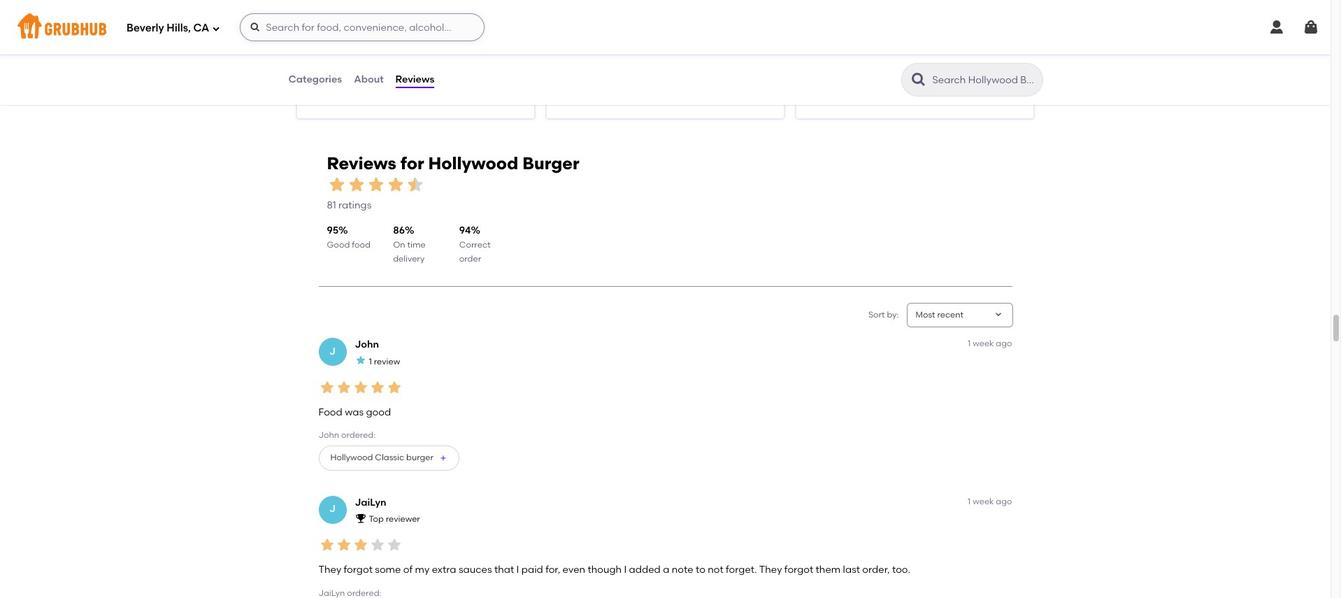 Task type: locate. For each thing, give the bounding box(es) containing it.
0 vertical spatial hollywood
[[428, 153, 519, 173]]

94 correct order
[[459, 225, 491, 264]]

good
[[327, 240, 350, 250]]

they right 'forget.'
[[759, 564, 782, 576]]

1 j from the top
[[330, 345, 336, 357]]

mi right 2.83 at the top right of page
[[827, 46, 837, 56]]

1 they from the left
[[319, 564, 341, 576]]

j for jailyn
[[330, 503, 336, 515]]

ratings
[[490, 49, 523, 60], [740, 49, 773, 60], [990, 49, 1023, 60], [339, 199, 372, 211]]

jailyn for jailyn ordered:
[[319, 588, 345, 598]]

1
[[968, 339, 971, 348], [369, 356, 372, 366], [968, 496, 971, 506]]

2 week from the top
[[973, 496, 994, 506]]

0 horizontal spatial i
[[517, 564, 519, 576]]

0 horizontal spatial john
[[319, 430, 339, 440]]

john
[[355, 339, 379, 350], [319, 430, 339, 440]]

correct
[[459, 240, 491, 250]]

reviews button
[[395, 55, 435, 105]]

j for john
[[330, 345, 336, 357]]

1 vertical spatial ordered:
[[347, 588, 382, 598]]

2 ago from the top
[[996, 496, 1012, 506]]

1 vertical spatial reviews
[[327, 153, 396, 173]]

1 vertical spatial hollywood
[[330, 453, 373, 462]]

2 j from the top
[[330, 503, 336, 515]]

reviews for reviews for hollywood burger
[[327, 153, 396, 173]]

0 vertical spatial 1 week ago
[[968, 339, 1012, 348]]

ratings right 883
[[740, 49, 773, 60]]

1 horizontal spatial john
[[355, 339, 379, 350]]

2.21
[[308, 46, 323, 56]]

they up jailyn ordered: on the bottom left of the page
[[319, 564, 341, 576]]

reviews right the "about"
[[396, 73, 435, 85]]

i right that
[[517, 564, 519, 576]]

about button
[[353, 55, 384, 105]]

ordered: down the some
[[347, 588, 382, 598]]

1 horizontal spatial i
[[624, 564, 627, 576]]

j left trophy icon
[[330, 503, 336, 515]]

0 vertical spatial john
[[355, 339, 379, 350]]

3.48 mi
[[558, 46, 588, 56]]

hollywood right for
[[428, 153, 519, 173]]

jailyn
[[355, 496, 386, 508], [319, 588, 345, 598]]

delivery
[[393, 254, 425, 264]]

2 they from the left
[[759, 564, 782, 576]]

mi for 883 ratings
[[578, 46, 588, 56]]

1 week from the top
[[973, 339, 994, 348]]

reviews inside button
[[396, 73, 435, 85]]

0 horizontal spatial mi
[[325, 46, 335, 56]]

2 horizontal spatial mi
[[827, 46, 837, 56]]

0 vertical spatial jailyn
[[355, 496, 386, 508]]

95
[[327, 225, 339, 237]]

ago
[[996, 339, 1012, 348], [996, 496, 1012, 506]]

sort by:
[[869, 310, 899, 319]]

ca
[[193, 21, 209, 34]]

min
[[333, 34, 348, 43]]

burger
[[406, 453, 434, 462]]

ordered:
[[341, 430, 376, 440], [347, 588, 382, 598]]

food was good
[[319, 406, 391, 418]]

86
[[393, 225, 405, 237]]

week for food was good
[[973, 339, 994, 348]]

note
[[672, 564, 694, 576]]

3 mi from the left
[[827, 46, 837, 56]]

1 horizontal spatial mi
[[578, 46, 588, 56]]

jailyn for jailyn
[[355, 496, 386, 508]]

extra
[[432, 564, 456, 576]]

1 ago from the top
[[996, 339, 1012, 348]]

beverly
[[127, 21, 164, 34]]

food
[[352, 240, 371, 250]]

i left the added
[[624, 564, 627, 576]]

ratings right 366
[[990, 49, 1023, 60]]

1 i from the left
[[517, 564, 519, 576]]

j
[[330, 345, 336, 357], [330, 503, 336, 515]]

1 vertical spatial jailyn
[[319, 588, 345, 598]]

ratings right 81
[[339, 199, 372, 211]]

top reviewer
[[369, 514, 420, 524]]

1 vertical spatial week
[[973, 496, 994, 506]]

week
[[973, 339, 994, 348], [973, 496, 994, 506]]

good
[[366, 406, 391, 418]]

john up 1 review
[[355, 339, 379, 350]]

i
[[517, 564, 519, 576], [624, 564, 627, 576]]

Sort by: field
[[916, 309, 964, 321]]

ratings for 364 ratings
[[490, 49, 523, 60]]

not
[[708, 564, 724, 576]]

0 vertical spatial week
[[973, 339, 994, 348]]

star icon image
[[467, 33, 478, 44], [478, 33, 489, 44], [327, 175, 347, 194], [347, 175, 366, 194], [366, 175, 386, 194], [386, 175, 405, 194], [405, 175, 425, 194], [405, 175, 425, 194], [355, 355, 366, 366], [319, 379, 335, 396], [335, 379, 352, 396], [352, 379, 369, 396], [369, 379, 386, 396], [386, 379, 403, 396], [319, 537, 335, 553], [335, 537, 352, 553], [352, 537, 369, 553], [369, 537, 386, 553], [386, 537, 403, 553]]

hollywood
[[428, 153, 519, 173], [330, 453, 373, 462]]

883
[[720, 49, 738, 60]]

them
[[816, 564, 841, 576]]

ordered: down food was good
[[341, 430, 376, 440]]

svg image
[[1269, 19, 1286, 36], [1303, 19, 1320, 36], [212, 24, 221, 33]]

1 vertical spatial 1 week ago
[[968, 496, 1012, 506]]

categories button
[[288, 55, 343, 105]]

0 horizontal spatial svg image
[[212, 24, 221, 33]]

0 horizontal spatial forgot
[[344, 564, 373, 576]]

1 horizontal spatial svg image
[[1269, 19, 1286, 36]]

trophy icon image
[[355, 513, 366, 524]]

1 horizontal spatial jailyn
[[355, 496, 386, 508]]

0 horizontal spatial they
[[319, 564, 341, 576]]

forgot
[[344, 564, 373, 576], [785, 564, 814, 576]]

2 vertical spatial 1
[[968, 496, 971, 506]]

1 vertical spatial j
[[330, 503, 336, 515]]

3.48
[[558, 46, 575, 56]]

john for john
[[355, 339, 379, 350]]

2 mi from the left
[[578, 46, 588, 56]]

1 vertical spatial john
[[319, 430, 339, 440]]

1 review
[[369, 356, 400, 366]]

j left 1 review
[[330, 345, 336, 357]]

0 vertical spatial ago
[[996, 339, 1012, 348]]

mi right 2.21
[[325, 46, 335, 56]]

on
[[393, 240, 405, 250]]

0 vertical spatial ordered:
[[341, 430, 376, 440]]

classic
[[375, 453, 404, 462]]

ratings right 364
[[490, 49, 523, 60]]

81 ratings
[[327, 199, 372, 211]]

1 horizontal spatial they
[[759, 564, 782, 576]]

95 good food
[[327, 225, 371, 250]]

forgot up jailyn ordered: on the bottom left of the page
[[344, 564, 373, 576]]

0 vertical spatial reviews
[[396, 73, 435, 85]]

hollywood down john ordered:
[[330, 453, 373, 462]]

ago for food was good
[[996, 339, 1012, 348]]

some
[[375, 564, 401, 576]]

added
[[629, 564, 661, 576]]

0 horizontal spatial jailyn
[[319, 588, 345, 598]]

1 1 week ago from the top
[[968, 339, 1012, 348]]

1 horizontal spatial forgot
[[785, 564, 814, 576]]

0 horizontal spatial hollywood
[[330, 453, 373, 462]]

ratings for 81 ratings
[[339, 199, 372, 211]]

to
[[696, 564, 706, 576]]

mi inside 10–20 min 2.21 mi
[[325, 46, 335, 56]]

81
[[327, 199, 336, 211]]

for
[[401, 153, 424, 173]]

they
[[319, 564, 341, 576], [759, 564, 782, 576]]

1 vertical spatial ago
[[996, 496, 1012, 506]]

recent
[[938, 310, 964, 319]]

too.
[[892, 564, 911, 576]]

2 1 week ago from the top
[[968, 496, 1012, 506]]

john down food
[[319, 430, 339, 440]]

forgot left the them
[[785, 564, 814, 576]]

1 vertical spatial 1
[[369, 356, 372, 366]]

reviews
[[396, 73, 435, 85], [327, 153, 396, 173]]

order,
[[863, 564, 890, 576]]

mi right the 3.48
[[578, 46, 588, 56]]

0 vertical spatial 1
[[968, 339, 971, 348]]

1 week ago
[[968, 339, 1012, 348], [968, 496, 1012, 506]]

2 i from the left
[[624, 564, 627, 576]]

mi
[[325, 46, 335, 56], [578, 46, 588, 56], [827, 46, 837, 56]]

reviews up 81 ratings
[[327, 153, 396, 173]]

1 mi from the left
[[325, 46, 335, 56]]

0 vertical spatial j
[[330, 345, 336, 357]]



Task type: describe. For each thing, give the bounding box(es) containing it.
366 ratings
[[970, 49, 1023, 60]]

reviews for reviews
[[396, 73, 435, 85]]

1 forgot from the left
[[344, 564, 373, 576]]

2.83
[[808, 46, 825, 56]]

john ordered:
[[319, 430, 376, 440]]

forget.
[[726, 564, 757, 576]]

883 ratings
[[720, 49, 773, 60]]

plus icon image
[[439, 454, 448, 462]]

1 week ago for food was good
[[968, 339, 1012, 348]]

mi for 366 ratings
[[827, 46, 837, 56]]

1 week ago for they forgot some of my extra sauces that i paid for, even though i added a note to not forget. they forgot them last order, too.
[[968, 496, 1012, 506]]

though
[[588, 564, 622, 576]]

1 for john
[[968, 339, 971, 348]]

364 ratings
[[471, 49, 523, 60]]

top
[[369, 514, 384, 524]]

ordered: for john ordered:
[[341, 430, 376, 440]]

sort
[[869, 310, 885, 319]]

my
[[415, 564, 430, 576]]

reviewer
[[386, 514, 420, 524]]

1 for jailyn
[[968, 496, 971, 506]]

last
[[843, 564, 860, 576]]

86 on time delivery
[[393, 225, 426, 264]]

time
[[407, 240, 426, 250]]

week for they forgot some of my extra sauces that i paid for, even though i added a note to not forget. they forgot them last order, too.
[[973, 496, 994, 506]]

ratings for 883 ratings
[[740, 49, 773, 60]]

categories
[[289, 73, 342, 85]]

ratings for 366 ratings
[[990, 49, 1023, 60]]

Search for food, convenience, alcohol... search field
[[240, 13, 485, 41]]

main navigation navigation
[[0, 0, 1331, 55]]

that
[[494, 564, 514, 576]]

10–20
[[308, 34, 331, 43]]

even
[[563, 564, 586, 576]]

Search Hollywood Burger  search field
[[931, 73, 1038, 87]]

hollywood classic burger button
[[319, 445, 460, 470]]

by:
[[887, 310, 899, 319]]

hills,
[[167, 21, 191, 34]]

ago for they forgot some of my extra sauces that i paid for, even though i added a note to not forget. they forgot them last order, too.
[[996, 496, 1012, 506]]

about
[[354, 73, 384, 85]]

ordered: for jailyn ordered:
[[347, 588, 382, 598]]

beverly hills, ca
[[127, 21, 209, 34]]

review
[[374, 356, 400, 366]]

search icon image
[[910, 71, 927, 88]]

most
[[916, 310, 936, 319]]

for,
[[546, 564, 560, 576]]

reviews for hollywood burger
[[327, 153, 580, 173]]

most recent
[[916, 310, 964, 319]]

john for john ordered:
[[319, 430, 339, 440]]

2 forgot from the left
[[785, 564, 814, 576]]

was
[[345, 406, 364, 418]]

hollywood inside button
[[330, 453, 373, 462]]

of
[[403, 564, 413, 576]]

burger
[[523, 153, 580, 173]]

order
[[459, 254, 481, 264]]

2.83 mi
[[808, 46, 837, 56]]

hollywood classic burger
[[330, 453, 434, 462]]

svg image
[[250, 22, 261, 33]]

they forgot some of my extra sauces that i paid for, even though i added a note to not forget. they forgot them last order, too.
[[319, 564, 911, 576]]

366
[[970, 49, 988, 60]]

jailyn ordered:
[[319, 588, 382, 598]]

paid
[[522, 564, 543, 576]]

food
[[319, 406, 343, 418]]

a
[[663, 564, 670, 576]]

caret down icon image
[[993, 309, 1004, 321]]

364
[[471, 49, 488, 60]]

1 horizontal spatial hollywood
[[428, 153, 519, 173]]

2 horizontal spatial svg image
[[1303, 19, 1320, 36]]

94
[[459, 225, 471, 237]]

10–20 min 2.21 mi
[[308, 34, 348, 56]]

sauces
[[459, 564, 492, 576]]

subscription pass image
[[308, 16, 322, 27]]

american
[[328, 16, 368, 26]]



Task type: vqa. For each thing, say whether or not it's contained in the screenshot.
Added
yes



